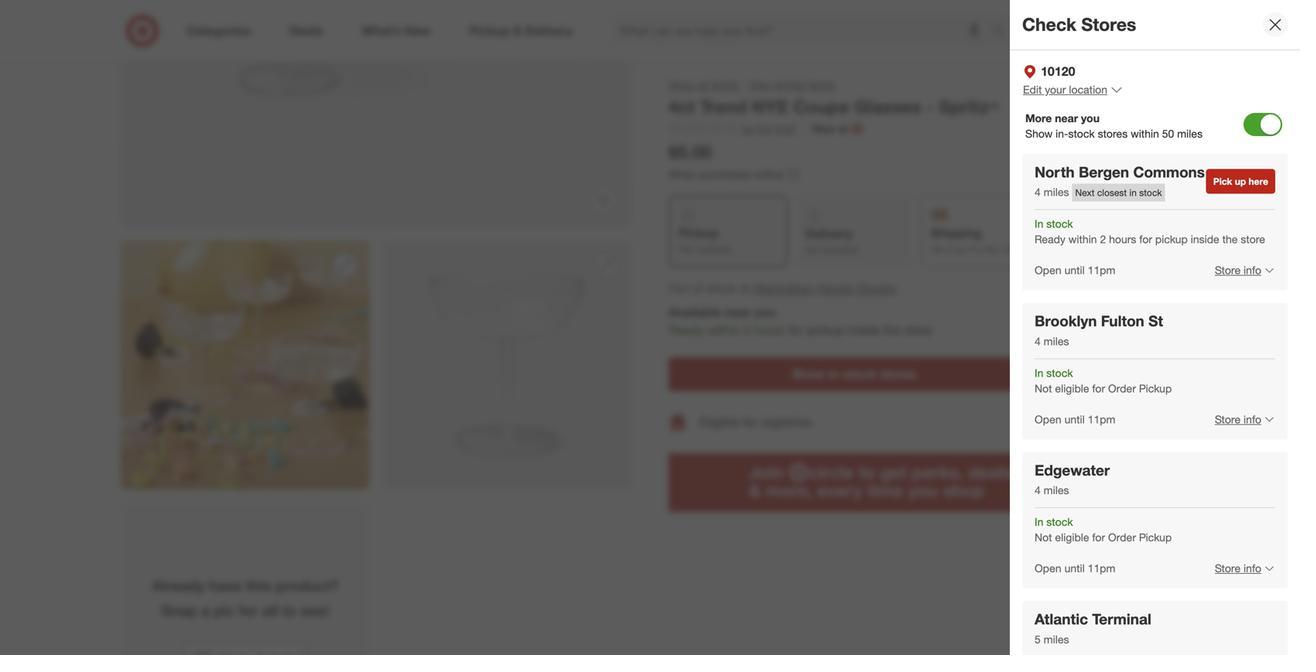 Task type: describe. For each thing, give the bounding box(es) containing it.
in stock ready within 2 hours for pickup inside the store
[[1035, 217, 1266, 246]]

pic
[[214, 602, 235, 620]]

atlantic
[[1035, 611, 1089, 629]]

info for brooklyn fulton st
[[1244, 413, 1262, 426]]

items
[[809, 78, 836, 92]]

stock inside button
[[844, 367, 877, 382]]

here
[[1249, 176, 1269, 188]]

new
[[813, 122, 836, 136]]

already have this product? snap a pic for all to see!
[[152, 578, 339, 620]]

in stock not eligible for order pickup for brooklyn
[[1035, 366, 1173, 396]]

$5.00
[[669, 142, 712, 163]]

search
[[986, 25, 1023, 40]]

bergen
[[1079, 163, 1130, 181]]

square
[[857, 281, 897, 296]]

2 inside 'in stock ready within 2 hours for pickup inside the store'
[[1101, 233, 1107, 246]]

see!
[[301, 602, 330, 620]]

open until 11pm for brooklyn
[[1035, 413, 1116, 426]]

snap
[[161, 602, 197, 620]]

brooklyn fulton st 4 miles
[[1035, 312, 1164, 348]]

available near you ready within 2 hours for pickup inside the store
[[669, 305, 933, 338]]

spritz™
[[939, 96, 1000, 118]]

in- inside more near you show in-stock stores within 50 miles
[[1056, 127, 1069, 140]]

near for in-
[[1056, 111, 1079, 125]]

store info for edgewater
[[1216, 562, 1262, 576]]

location
[[1070, 83, 1108, 96]]

info for edgewater
[[1244, 562, 1262, 576]]

all inside already have this product? snap a pic for all to see!
[[262, 602, 278, 620]]

for down brooklyn fulton st 4 miles
[[1093, 382, 1106, 396]]

show in-stock stores button
[[669, 358, 1041, 392]]

advertisement region
[[669, 454, 1180, 513]]

0 horizontal spatial the
[[757, 122, 773, 136]]

store info button for edgewater
[[1206, 552, 1276, 586]]

What can we help you find? suggestions appear below search field
[[611, 14, 997, 48]]

for inside available near you ready within 2 hours for pickup inside the store
[[789, 323, 804, 338]]

edit your location
[[1024, 83, 1108, 96]]

1 store info from the top
[[1216, 264, 1262, 277]]

for right eligible
[[743, 415, 758, 430]]

your
[[1046, 83, 1067, 96]]

check stores
[[1023, 14, 1137, 35]]

more near you show in-stock stores within 50 miles
[[1026, 111, 1203, 140]]

store inside 'in stock ready within 2 hours for pickup inside the store'
[[1242, 233, 1266, 246]]

product?
[[276, 578, 339, 596]]

coupe
[[794, 96, 850, 118]]

out
[[669, 281, 689, 296]]

edit
[[1024, 83, 1043, 96]]

4 for north bergen commons
[[1035, 186, 1041, 199]]

delivery
[[806, 226, 854, 242]]

4ct trend nye coupe glasses - spritz&#8482;, 3 of 4 image
[[383, 241, 632, 490]]

fulton
[[1102, 312, 1145, 330]]

manhattan herald square button
[[755, 280, 897, 298]]

for down the edgewater 4 miles
[[1093, 531, 1106, 545]]

edgewater 4 miles
[[1035, 462, 1111, 498]]

pickup inside 'in stock ready within 2 hours for pickup inside the store'
[[1156, 233, 1188, 246]]

next
[[1076, 187, 1095, 199]]

edit your location button
[[1023, 81, 1124, 98]]

open until 11pm for edgewater
[[1035, 562, 1116, 576]]

stock inside 'in stock ready within 2 hours for pickup inside the store'
[[1047, 217, 1074, 231]]

new at
[[813, 122, 849, 136]]

shipping get it by fri, dec 22
[[931, 226, 1013, 255]]

shop all spritz
[[669, 78, 740, 92]]

brooklyn
[[1035, 312, 1098, 330]]

you for more near you
[[1082, 111, 1100, 125]]

purchased
[[700, 168, 752, 181]]

already
[[152, 578, 205, 596]]

0 horizontal spatial at
[[741, 281, 751, 296]]

for inside 'in stock ready within 2 hours for pickup inside the store'
[[1140, 233, 1153, 246]]

not down the edgewater 4 miles
[[1035, 531, 1053, 545]]

it
[[949, 243, 954, 255]]

view similar items button
[[749, 77, 836, 93]]

ready inside available near you ready within 2 hours for pickup inside the store
[[669, 323, 704, 338]]

eligible for 4
[[1056, 531, 1090, 545]]

this
[[246, 578, 272, 596]]

not inside delivery not available
[[806, 244, 821, 256]]

trend
[[700, 96, 747, 118]]

inside inside available near you ready within 2 hours for pickup inside the store
[[848, 323, 880, 338]]

manhattan
[[755, 281, 814, 296]]

store for brooklyn fulton st
[[1216, 413, 1241, 426]]

atlantic terminal 5 miles
[[1035, 611, 1152, 647]]

pickup inside available near you ready within 2 hours for pickup inside the store
[[807, 323, 844, 338]]

closest
[[1098, 187, 1128, 199]]

st
[[1149, 312, 1164, 330]]

pick
[[1214, 176, 1233, 188]]

commons
[[1134, 163, 1206, 181]]

stores inside more near you show in-stock stores within 50 miles
[[1098, 127, 1128, 140]]

north bergen commons 4 miles next closest in stock
[[1035, 163, 1206, 199]]

nye
[[752, 96, 789, 118]]

eligible
[[700, 415, 740, 430]]

store for edgewater
[[1216, 562, 1241, 576]]

available for pickup
[[697, 243, 733, 255]]

stock inside more near you show in-stock stores within 50 miles
[[1069, 127, 1095, 140]]

the inside 'in stock ready within 2 hours for pickup inside the store'
[[1223, 233, 1239, 246]]

first!
[[776, 122, 797, 136]]

0 vertical spatial at
[[839, 122, 849, 136]]

1 open until 11pm from the top
[[1035, 264, 1116, 277]]

be the first!
[[742, 122, 797, 136]]

order for edgewater
[[1109, 531, 1137, 545]]

4ct
[[669, 96, 695, 118]]

near for within
[[725, 305, 752, 320]]

in
[[1130, 187, 1137, 199]]

similar
[[775, 78, 806, 92]]

in- inside button
[[829, 367, 844, 382]]

5
[[1035, 633, 1041, 647]]

4 for brooklyn fulton st
[[1035, 335, 1041, 348]]

eligible for fulton
[[1056, 382, 1090, 396]]

be the first! link
[[669, 121, 797, 137]]

stores
[[1082, 14, 1137, 35]]

10120
[[1042, 64, 1076, 79]]

within inside more near you show in-stock stores within 50 miles
[[1131, 127, 1160, 140]]

miles inside brooklyn fulton st 4 miles
[[1044, 335, 1070, 348]]

shipping
[[931, 226, 983, 241]]

glasses
[[855, 96, 922, 118]]

1 open from the top
[[1035, 264, 1062, 277]]

north
[[1035, 163, 1075, 181]]



Task type: vqa. For each thing, say whether or not it's contained in the screenshot.
"no"
no



Task type: locate. For each thing, give the bounding box(es) containing it.
0 vertical spatial store info button
[[1206, 254, 1276, 288]]

inside down pick
[[1192, 233, 1220, 246]]

herald
[[817, 281, 854, 296]]

within inside 'in stock ready within 2 hours for pickup inside the store'
[[1069, 233, 1098, 246]]

1 vertical spatial open
[[1035, 413, 1062, 426]]

2 eligible from the top
[[1056, 531, 1090, 545]]

0 vertical spatial 4
[[1035, 186, 1041, 199]]

2 vertical spatial until
[[1065, 562, 1085, 576]]

not down brooklyn on the right of the page
[[1035, 382, 1053, 396]]

2 11pm from the top
[[1088, 413, 1116, 426]]

be
[[742, 122, 754, 136]]

1 vertical spatial store info
[[1216, 413, 1262, 426]]

pick up here
[[1214, 176, 1269, 188]]

0 vertical spatial in-
[[1056, 127, 1069, 140]]

3 info from the top
[[1244, 562, 1262, 576]]

you inside more near you show in-stock stores within 50 miles
[[1082, 111, 1100, 125]]

2 store info button from the top
[[1206, 403, 1276, 437]]

3 11pm from the top
[[1088, 562, 1116, 576]]

miles inside the edgewater 4 miles
[[1044, 484, 1070, 498]]

3 until from the top
[[1065, 562, 1085, 576]]

0 horizontal spatial inside
[[848, 323, 880, 338]]

online
[[755, 168, 784, 181]]

out of stock at manhattan herald square
[[669, 281, 897, 296]]

1 vertical spatial within
[[1069, 233, 1098, 246]]

3 store from the top
[[1216, 562, 1241, 576]]

1 horizontal spatial the
[[884, 323, 901, 338]]

0 vertical spatial pickup
[[679, 226, 719, 241]]

11pm for edgewater
[[1088, 562, 1116, 576]]

until
[[1065, 264, 1085, 277], [1065, 413, 1085, 426], [1065, 562, 1085, 576]]

miles down north
[[1044, 186, 1070, 199]]

hours down in
[[1110, 233, 1137, 246]]

until for brooklyn
[[1065, 413, 1085, 426]]

2 vertical spatial open until 11pm
[[1035, 562, 1116, 576]]

order
[[1109, 382, 1137, 396], [1109, 531, 1137, 545]]

in stock not eligible for order pickup down brooklyn fulton st 4 miles
[[1035, 366, 1173, 396]]

2 info from the top
[[1244, 413, 1262, 426]]

available inside pickup not available
[[697, 243, 733, 255]]

1 store from the top
[[1216, 264, 1241, 277]]

1 vertical spatial in
[[1035, 366, 1044, 380]]

in for edgewater
[[1035, 516, 1044, 529]]

available
[[669, 305, 722, 320]]

2 order from the top
[[1109, 531, 1137, 545]]

miles right 5
[[1044, 633, 1070, 647]]

1 vertical spatial eligible
[[1056, 531, 1090, 545]]

shop
[[669, 78, 695, 92]]

1 vertical spatial 4
[[1035, 335, 1041, 348]]

miles down edgewater
[[1044, 484, 1070, 498]]

inside down square
[[848, 323, 880, 338]]

pickup for brooklyn fulton st
[[1140, 382, 1173, 396]]

at right new on the top of the page
[[839, 122, 849, 136]]

store info button for brooklyn fulton st
[[1206, 403, 1276, 437]]

store inside available near you ready within 2 hours for pickup inside the store
[[905, 323, 933, 338]]

fri,
[[969, 243, 981, 255]]

2 store info from the top
[[1216, 413, 1262, 426]]

22
[[1003, 243, 1013, 255]]

3 in from the top
[[1035, 516, 1044, 529]]

for right pic
[[239, 602, 258, 620]]

store
[[1216, 264, 1241, 277], [1216, 413, 1241, 426], [1216, 562, 1241, 576]]

0 horizontal spatial all
[[262, 602, 278, 620]]

edgewater
[[1035, 462, 1111, 480]]

miles
[[1178, 127, 1203, 140], [1044, 186, 1070, 199], [1044, 335, 1070, 348], [1044, 484, 1070, 498], [1044, 633, 1070, 647]]

1 vertical spatial store info button
[[1206, 403, 1276, 437]]

2 down closest
[[1101, 233, 1107, 246]]

the right "be"
[[757, 122, 773, 136]]

store info
[[1216, 264, 1262, 277], [1216, 413, 1262, 426], [1216, 562, 1262, 576]]

1 vertical spatial 11pm
[[1088, 413, 1116, 426]]

stock
[[1069, 127, 1095, 140], [1140, 187, 1163, 199], [1047, 217, 1074, 231], [707, 281, 737, 296], [1047, 366, 1074, 380], [844, 367, 877, 382], [1047, 516, 1074, 529]]

available inside delivery not available
[[823, 244, 859, 256]]

4 down brooklyn on the right of the page
[[1035, 335, 1041, 348]]

1 horizontal spatial hours
[[1110, 233, 1137, 246]]

1 until from the top
[[1065, 264, 1085, 277]]

1 vertical spatial ready
[[669, 323, 704, 338]]

1 horizontal spatial within
[[1069, 233, 1098, 246]]

by
[[956, 243, 966, 255]]

11pm for brooklyn
[[1088, 413, 1116, 426]]

0 horizontal spatial stores
[[880, 367, 917, 382]]

near inside more near you show in-stock stores within 50 miles
[[1056, 111, 1079, 125]]

1 vertical spatial info
[[1244, 413, 1262, 426]]

4ct trend nye coupe glasses - spritz&#8482;, 2 of 4 image
[[121, 241, 370, 490]]

available up "of" at top
[[697, 243, 733, 255]]

3 open until 11pm from the top
[[1035, 562, 1116, 576]]

available for delivery
[[823, 244, 859, 256]]

show inside more near you show in-stock stores within 50 miles
[[1026, 127, 1053, 140]]

for inside already have this product? snap a pic for all to see!
[[239, 602, 258, 620]]

0 horizontal spatial hours
[[754, 323, 785, 338]]

1 vertical spatial store
[[905, 323, 933, 338]]

1 eligible from the top
[[1056, 382, 1090, 396]]

1 vertical spatial pickup
[[807, 323, 844, 338]]

1 store info button from the top
[[1206, 254, 1276, 288]]

1 vertical spatial at
[[741, 281, 751, 296]]

near right more at the top of the page
[[1056, 111, 1079, 125]]

registries
[[761, 415, 812, 430]]

at
[[839, 122, 849, 136], [741, 281, 751, 296]]

within inside available near you ready within 2 hours for pickup inside the store
[[708, 323, 740, 338]]

0 horizontal spatial within
[[708, 323, 740, 338]]

eligible
[[1056, 382, 1090, 396], [1056, 531, 1090, 545]]

in-
[[1056, 127, 1069, 140], [829, 367, 844, 382]]

in stock not eligible for order pickup for edgewater
[[1035, 516, 1173, 545]]

order for brooklyn
[[1109, 382, 1137, 396]]

4 down edgewater
[[1035, 484, 1041, 498]]

1 horizontal spatial at
[[839, 122, 849, 136]]

the down pick
[[1223, 233, 1239, 246]]

all right shop
[[698, 78, 708, 92]]

2 horizontal spatial the
[[1223, 233, 1239, 246]]

stores inside button
[[880, 367, 917, 382]]

1 vertical spatial all
[[262, 602, 278, 620]]

until up atlantic
[[1065, 562, 1085, 576]]

to
[[283, 602, 297, 620]]

2 open from the top
[[1035, 413, 1062, 426]]

0 vertical spatial store
[[1242, 233, 1266, 246]]

open for brooklyn
[[1035, 413, 1062, 426]]

show inside button
[[793, 367, 825, 382]]

2 open until 11pm from the top
[[1035, 413, 1116, 426]]

in for brooklyn fulton st
[[1035, 366, 1044, 380]]

miles inside north bergen commons 4 miles next closest in stock
[[1044, 186, 1070, 199]]

info
[[1244, 264, 1262, 277], [1244, 413, 1262, 426], [1244, 562, 1262, 576]]

1 horizontal spatial show
[[1026, 127, 1053, 140]]

1 vertical spatial order
[[1109, 531, 1137, 545]]

more
[[1026, 111, 1053, 125]]

miles right the 50
[[1178, 127, 1203, 140]]

spritz
[[711, 78, 740, 92]]

show up 'registries'
[[793, 367, 825, 382]]

ready right 22
[[1035, 233, 1066, 246]]

inside
[[1192, 233, 1220, 246], [848, 323, 880, 338]]

in down brooklyn on the right of the page
[[1035, 366, 1044, 380]]

3 open from the top
[[1035, 562, 1062, 576]]

not up out
[[679, 243, 694, 255]]

1 horizontal spatial you
[[1082, 111, 1100, 125]]

0 vertical spatial store info
[[1216, 264, 1262, 277]]

in down north
[[1035, 217, 1044, 231]]

view
[[749, 78, 772, 92]]

2 vertical spatial within
[[708, 323, 740, 338]]

1 vertical spatial store
[[1216, 413, 1241, 426]]

1 4 from the top
[[1035, 186, 1041, 199]]

check
[[1023, 14, 1077, 35]]

you inside available near you ready within 2 hours for pickup inside the store
[[755, 305, 776, 320]]

0 horizontal spatial pickup
[[807, 323, 844, 338]]

0 vertical spatial all
[[698, 78, 708, 92]]

0 vertical spatial ready
[[1035, 233, 1066, 246]]

near inside available near you ready within 2 hours for pickup inside the store
[[725, 305, 752, 320]]

1 vertical spatial until
[[1065, 413, 1085, 426]]

open up atlantic
[[1035, 562, 1062, 576]]

pickup inside pickup not available
[[679, 226, 719, 241]]

0 vertical spatial info
[[1244, 264, 1262, 277]]

0 vertical spatial until
[[1065, 264, 1085, 277]]

4 inside the edgewater 4 miles
[[1035, 484, 1041, 498]]

you down out of stock at manhattan herald square
[[755, 305, 776, 320]]

of
[[693, 281, 703, 296]]

check stores dialog
[[1011, 0, 1301, 656]]

2 in stock not eligible for order pickup from the top
[[1035, 516, 1173, 545]]

the inside available near you ready within 2 hours for pickup inside the store
[[884, 323, 901, 338]]

1 vertical spatial you
[[755, 305, 776, 320]]

a
[[201, 602, 210, 620]]

open up edgewater
[[1035, 413, 1062, 426]]

open until 11pm up edgewater
[[1035, 413, 1116, 426]]

you
[[1082, 111, 1100, 125], [755, 305, 776, 320]]

at left manhattan
[[741, 281, 751, 296]]

2 vertical spatial pickup
[[1140, 531, 1173, 545]]

1 horizontal spatial all
[[698, 78, 708, 92]]

0 vertical spatial open until 11pm
[[1035, 264, 1116, 277]]

1 vertical spatial near
[[725, 305, 752, 320]]

in- up north
[[1056, 127, 1069, 140]]

11pm
[[1088, 264, 1116, 277], [1088, 413, 1116, 426], [1088, 562, 1116, 576]]

in- down available near you ready within 2 hours for pickup inside the store
[[829, 367, 844, 382]]

until up edgewater
[[1065, 413, 1085, 426]]

2 vertical spatial 4
[[1035, 484, 1041, 498]]

2 vertical spatial store info
[[1216, 562, 1262, 576]]

miles inside more near you show in-stock stores within 50 miles
[[1178, 127, 1203, 140]]

4
[[1035, 186, 1041, 199], [1035, 335, 1041, 348], [1035, 484, 1041, 498]]

1 11pm from the top
[[1088, 264, 1116, 277]]

open for edgewater
[[1035, 562, 1062, 576]]

view similar items
[[749, 78, 836, 92]]

you down location
[[1082, 111, 1100, 125]]

0 vertical spatial near
[[1056, 111, 1079, 125]]

1 horizontal spatial ready
[[1035, 233, 1066, 246]]

hours inside available near you ready within 2 hours for pickup inside the store
[[754, 323, 785, 338]]

1 horizontal spatial near
[[1056, 111, 1079, 125]]

2 vertical spatial 11pm
[[1088, 562, 1116, 576]]

hours down out of stock at manhattan herald square
[[754, 323, 785, 338]]

for down north bergen commons 4 miles next closest in stock
[[1140, 233, 1153, 246]]

0 vertical spatial within
[[1131, 127, 1160, 140]]

not
[[679, 243, 694, 255], [806, 244, 821, 256], [1035, 382, 1053, 396], [1035, 531, 1053, 545]]

0 vertical spatial you
[[1082, 111, 1100, 125]]

open until 11pm up brooklyn on the right of the page
[[1035, 264, 1116, 277]]

1 vertical spatial open until 11pm
[[1035, 413, 1116, 426]]

1 horizontal spatial available
[[823, 244, 859, 256]]

11pm up terminal at right bottom
[[1088, 562, 1116, 576]]

3 store info button from the top
[[1206, 552, 1276, 586]]

1 order from the top
[[1109, 382, 1137, 396]]

eligible down brooklyn fulton st 4 miles
[[1056, 382, 1090, 396]]

pickup
[[679, 226, 719, 241], [1140, 382, 1173, 396], [1140, 531, 1173, 545]]

1 horizontal spatial store
[[1242, 233, 1266, 246]]

miles down brooklyn on the right of the page
[[1044, 335, 1070, 348]]

1 vertical spatial pickup
[[1140, 382, 1173, 396]]

have
[[209, 578, 242, 596]]

pickup not available
[[679, 226, 733, 255]]

pickup down manhattan herald square button
[[807, 323, 844, 338]]

1 horizontal spatial stores
[[1098, 127, 1128, 140]]

terminal
[[1093, 611, 1152, 629]]

0 vertical spatial 11pm
[[1088, 264, 1116, 277]]

0 horizontal spatial in-
[[829, 367, 844, 382]]

0 vertical spatial 2
[[1101, 233, 1107, 246]]

store
[[1242, 233, 1266, 246], [905, 323, 933, 338]]

pickup for edgewater
[[1140, 531, 1173, 545]]

when purchased online
[[669, 168, 784, 181]]

1 vertical spatial the
[[1223, 233, 1239, 246]]

2 vertical spatial in
[[1035, 516, 1044, 529]]

near right 'available'
[[725, 305, 752, 320]]

hours inside 'in stock ready within 2 hours for pickup inside the store'
[[1110, 233, 1137, 246]]

1 in from the top
[[1035, 217, 1044, 231]]

when
[[669, 168, 697, 181]]

delivery not available
[[806, 226, 859, 256]]

0 vertical spatial show
[[1026, 127, 1053, 140]]

4 inside north bergen commons 4 miles next closest in stock
[[1035, 186, 1041, 199]]

all left to
[[262, 602, 278, 620]]

hours
[[1110, 233, 1137, 246], [754, 323, 785, 338]]

all
[[698, 78, 708, 92], [262, 602, 278, 620]]

1 horizontal spatial inside
[[1192, 233, 1220, 246]]

2 inside available near you ready within 2 hours for pickup inside the store
[[744, 323, 751, 338]]

until for edgewater
[[1065, 562, 1085, 576]]

0 vertical spatial in stock not eligible for order pickup
[[1035, 366, 1173, 396]]

0 vertical spatial the
[[757, 122, 773, 136]]

in stock not eligible for order pickup
[[1035, 366, 1173, 396], [1035, 516, 1173, 545]]

pickup down commons
[[1156, 233, 1188, 246]]

show in-stock stores
[[793, 367, 917, 382]]

50
[[1163, 127, 1175, 140]]

0 vertical spatial hours
[[1110, 233, 1137, 246]]

stock inside north bergen commons 4 miles next closest in stock
[[1140, 187, 1163, 199]]

eligible down the edgewater 4 miles
[[1056, 531, 1090, 545]]

1 in stock not eligible for order pickup from the top
[[1035, 366, 1173, 396]]

0 vertical spatial in
[[1035, 217, 1044, 231]]

0 horizontal spatial 2
[[744, 323, 751, 338]]

until up brooklyn on the right of the page
[[1065, 264, 1085, 277]]

search button
[[986, 14, 1023, 51]]

2 until from the top
[[1065, 413, 1085, 426]]

4 down north
[[1035, 186, 1041, 199]]

1 vertical spatial hours
[[754, 323, 785, 338]]

2 vertical spatial info
[[1244, 562, 1262, 576]]

3 store info from the top
[[1216, 562, 1262, 576]]

3 4 from the top
[[1035, 484, 1041, 498]]

0 horizontal spatial show
[[793, 367, 825, 382]]

near
[[1056, 111, 1079, 125], [725, 305, 752, 320]]

0 horizontal spatial ready
[[669, 323, 704, 338]]

2
[[1101, 233, 1107, 246], [744, 323, 751, 338]]

store info button
[[1206, 254, 1276, 288], [1206, 403, 1276, 437], [1206, 552, 1276, 586]]

4ct trend nye coupe glasses - spritz&#8482;, 1 of 4 image
[[121, 0, 632, 228]]

order down the edgewater 4 miles
[[1109, 531, 1137, 545]]

0 vertical spatial inside
[[1192, 233, 1220, 246]]

not down delivery
[[806, 244, 821, 256]]

within down the next
[[1069, 233, 1098, 246]]

up
[[1236, 176, 1247, 188]]

within down 'available'
[[708, 323, 740, 338]]

1 vertical spatial inside
[[848, 323, 880, 338]]

open up brooklyn on the right of the page
[[1035, 264, 1062, 277]]

eligible for registries
[[700, 415, 812, 430]]

2 store from the top
[[1216, 413, 1241, 426]]

you for available near you
[[755, 305, 776, 320]]

pick up here button
[[1207, 169, 1276, 194]]

1 vertical spatial 2
[[744, 323, 751, 338]]

get
[[931, 243, 946, 255]]

0 horizontal spatial you
[[755, 305, 776, 320]]

1 horizontal spatial pickup
[[1156, 233, 1188, 246]]

0 vertical spatial eligible
[[1056, 382, 1090, 396]]

1 vertical spatial in-
[[829, 367, 844, 382]]

show down more at the top of the page
[[1026, 127, 1053, 140]]

4 inside brooklyn fulton st 4 miles
[[1035, 335, 1041, 348]]

dec
[[984, 243, 1001, 255]]

within left the 50
[[1131, 127, 1160, 140]]

available down delivery
[[823, 244, 859, 256]]

order down brooklyn fulton st 4 miles
[[1109, 382, 1137, 396]]

2 4 from the top
[[1035, 335, 1041, 348]]

in stock not eligible for order pickup down the edgewater 4 miles
[[1035, 516, 1173, 545]]

miles inside atlantic terminal 5 miles
[[1044, 633, 1070, 647]]

2 horizontal spatial within
[[1131, 127, 1160, 140]]

pickup
[[1156, 233, 1188, 246], [807, 323, 844, 338]]

in down the edgewater 4 miles
[[1035, 516, 1044, 529]]

in inside 'in stock ready within 2 hours for pickup inside the store'
[[1035, 217, 1044, 231]]

0 horizontal spatial available
[[697, 243, 733, 255]]

0 vertical spatial open
[[1035, 264, 1062, 277]]

inside inside 'in stock ready within 2 hours for pickup inside the store'
[[1192, 233, 1220, 246]]

for
[[1140, 233, 1153, 246], [789, 323, 804, 338], [1093, 382, 1106, 396], [743, 415, 758, 430], [1093, 531, 1106, 545], [239, 602, 258, 620]]

0 vertical spatial order
[[1109, 382, 1137, 396]]

2 vertical spatial store
[[1216, 562, 1241, 576]]

the down square
[[884, 323, 901, 338]]

1 vertical spatial stores
[[880, 367, 917, 382]]

not inside pickup not available
[[679, 243, 694, 255]]

-
[[927, 96, 934, 118]]

11pm up "fulton"
[[1088, 264, 1116, 277]]

2 down out of stock at manhattan herald square
[[744, 323, 751, 338]]

2 vertical spatial open
[[1035, 562, 1062, 576]]

11pm up edgewater
[[1088, 413, 1116, 426]]

1 info from the top
[[1244, 264, 1262, 277]]

0 horizontal spatial store
[[905, 323, 933, 338]]

4ct trend nye coupe glasses - spritz™
[[669, 96, 1000, 118]]

0 vertical spatial store
[[1216, 264, 1241, 277]]

stores
[[1098, 127, 1128, 140], [880, 367, 917, 382]]

ready down 'available'
[[669, 323, 704, 338]]

2 in from the top
[[1035, 366, 1044, 380]]

ready inside 'in stock ready within 2 hours for pickup inside the store'
[[1035, 233, 1066, 246]]

for down manhattan
[[789, 323, 804, 338]]

1 horizontal spatial in-
[[1056, 127, 1069, 140]]

2 vertical spatial store info button
[[1206, 552, 1276, 586]]

1 vertical spatial show
[[793, 367, 825, 382]]

open until 11pm up atlantic
[[1035, 562, 1116, 576]]

store info for brooklyn fulton st
[[1216, 413, 1262, 426]]

0 vertical spatial pickup
[[1156, 233, 1188, 246]]



